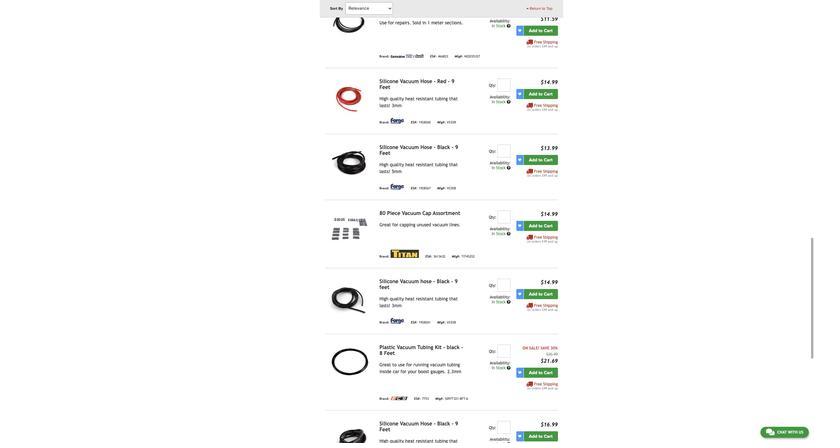 Task type: describe. For each thing, give the bounding box(es) containing it.
es#7753 - 5097t321-8ft-a - plastic vacuum tubing kit - black - 8 feet - great to use for running vacuum tubing inside car for your boost gauges. 2.3mm - ecs - audi bmw volkswagen image
[[325, 345, 375, 382]]

sold
[[413, 20, 421, 25]]

lasts! for silicone vacuum hose - red - 9 feet
[[380, 103, 391, 108]]

quality for silicone vacuum hose - red - 9 feet
[[390, 96, 404, 101]]

tubing for silicone vacuum hose - red - 9 feet
[[435, 96, 448, 101]]

free for 80 piece vacuum cap assortment
[[535, 235, 543, 240]]

brand: for silicone vacuum hose - black - 9 feet
[[380, 187, 390, 190]]

5097t321-
[[446, 398, 461, 401]]

on
[[523, 346, 529, 351]]

that for silicone vacuum hose - black - 9 feet
[[450, 297, 458, 302]]

6 $49 from the top
[[542, 387, 548, 391]]

9 for vc03b
[[455, 279, 458, 285]]

black
[[447, 345, 460, 351]]

red
[[438, 78, 447, 84]]

shipping for vacuum hose - 3.5mm i.d - 1 meter
[[544, 40, 558, 44]]

great to use for running vacuum tubing inside car for your boost gauges. 2.3mm
[[380, 363, 462, 375]]

silicone for es#: 1928267
[[380, 144, 399, 151]]

use for repairs. sold in 1 meter sections.
[[380, 20, 464, 25]]

$30.99
[[547, 353, 558, 357]]

n02035327
[[465, 55, 481, 58]]

cart for vacuum hose - 3.5mm i.d - 1 meter
[[544, 28, 553, 33]]

7 cart from the top
[[544, 434, 553, 440]]

availability: for silicone vacuum hose - red - 9 feet
[[490, 95, 511, 99]]

1 question circle image from the top
[[507, 24, 511, 28]]

vacuum for silicone vacuum hose - black - 9 feet link corresponding to qty:
[[400, 144, 419, 151]]

$11.59
[[541, 16, 558, 22]]

use
[[398, 363, 405, 368]]

add to cart for vacuum hose - 3.5mm i.d - 1 meter
[[530, 28, 553, 33]]

6 cart from the top
[[544, 370, 553, 376]]

mfg#: vc03r
[[438, 121, 457, 124]]

great for capping unused vacuum lines.
[[380, 222, 461, 228]]

a
[[467, 398, 469, 401]]

silicone for es#: 1928261
[[380, 279, 399, 285]]

on for silicone vacuum hose - black - 9 feet
[[528, 308, 531, 312]]

tubing
[[418, 345, 434, 351]]

8
[[380, 351, 383, 357]]

meter
[[432, 20, 444, 25]]

$21.69
[[541, 358, 558, 365]]

vc03r
[[447, 121, 457, 124]]

tubing for silicone vacuum hose - black - 9 feet
[[435, 162, 448, 167]]

3.5mm
[[417, 2, 434, 8]]

es#: for plastic vacuum tubing kit - black - 8 feet
[[415, 398, 421, 401]]

resistant for silicone vacuum hose - red - 9 feet
[[416, 96, 434, 101]]

es#: 466823
[[431, 55, 449, 58]]

vacuum inside the vacuum hose - 3.5mm i.d - 1 meter
[[380, 2, 399, 8]]

use
[[380, 20, 387, 25]]

brand: for plastic vacuum tubing kit - black - 8 feet
[[380, 398, 390, 401]]

capping
[[400, 222, 416, 228]]

to for add to cart button associated with silicone vacuum hose - red - 9 feet
[[539, 91, 543, 97]]

assortment
[[433, 210, 461, 217]]

6 free from the top
[[535, 383, 543, 387]]

msrp
[[548, 4, 557, 8]]

silicone vacuum hose - black - 9 feet link
[[380, 279, 458, 291]]

plastic vacuum tubing kit - black - 8 feet
[[380, 345, 464, 357]]

6 add to cart button from the top
[[524, 368, 558, 378]]

qty: for 80 piece vacuum cap assortment
[[489, 215, 497, 220]]

6 up from the top
[[555, 387, 558, 391]]

and for vacuum hose - 3.5mm i.d - 1 meter
[[549, 44, 554, 48]]

7 add to cart from the top
[[530, 434, 553, 440]]

stock for plastic vacuum tubing kit - black - 8 feet
[[497, 366, 506, 371]]

inside
[[380, 369, 392, 375]]

to for add to cart button related to silicone vacuum hose - black - 9 feet
[[539, 157, 543, 163]]

1 in stock from the top
[[492, 24, 507, 28]]

$16.99
[[541, 422, 558, 428]]

kit
[[435, 345, 442, 351]]

mfg#: for 80 piece vacuum cap assortment
[[452, 255, 461, 259]]

high quality heat resistant tubing that lasts! 3mm for hose
[[380, 297, 458, 309]]

orders for 80 piece vacuum cap assortment
[[532, 240, 542, 244]]

to for add to cart button for 80 piece vacuum cap assortment
[[539, 223, 543, 229]]

es#: 1928267
[[411, 187, 431, 190]]

1 inside the vacuum hose - 3.5mm i.d - 1 meter
[[447, 2, 450, 8]]

free shipping on orders $49 and up for vacuum hose - 3.5mm i.d - 1 meter
[[528, 40, 558, 48]]

hose
[[421, 279, 432, 285]]

es#: 1928260
[[411, 121, 431, 124]]

gauges.
[[431, 369, 447, 375]]

return
[[530, 6, 542, 11]]

es#1928261 - vc03b - silicone vacuum hose - black - 9 feet - high quality heat resistant tubing that lasts! 3mm - forge - audi bmw volkswagen mini image
[[325, 279, 375, 316]]

$49 for silicone vacuum hose - red - 9 feet
[[542, 108, 548, 111]]

to inside the great to use for running vacuum tubing inside car for your boost gauges. 2.3mm
[[393, 363, 397, 368]]

repairs.
[[396, 20, 412, 25]]

vc03b
[[447, 321, 456, 325]]

stock for 80 piece vacuum cap assortment
[[497, 232, 506, 236]]

in for silicone vacuum hose - red - 9 feet
[[492, 100, 496, 104]]

to for silicone vacuum hose - black - 9 feet's add to cart button
[[539, 292, 543, 297]]

brand: for silicone vacuum hose - red - 9 feet
[[380, 121, 390, 124]]

silicone vacuum hose - red - 9 feet
[[380, 78, 455, 90]]

6 add from the top
[[530, 370, 538, 376]]

7 add from the top
[[530, 434, 538, 440]]

mfg#: 5097t321-8ft-a
[[436, 398, 469, 401]]

question circle image for $13.99
[[507, 166, 511, 170]]

off
[[542, 4, 547, 8]]

caret up image
[[527, 7, 529, 10]]

6 shipping from the top
[[544, 383, 558, 387]]

3613632
[[434, 255, 446, 259]]

quality for silicone vacuum hose - black - 9 feet
[[390, 297, 404, 302]]

vacuum for silicone vacuum hose - black - 9 feet link associated with $16.99
[[400, 421, 419, 427]]

$49 for silicone vacuum hose - black - 9 feet
[[542, 308, 548, 312]]

free shipping on orders $49 and up for silicone vacuum hose - red - 9 feet
[[528, 103, 558, 111]]

car
[[393, 369, 400, 375]]

add to wish list image for silicone vacuum hose - red - 9 feet
[[519, 92, 522, 96]]

up for vacuum hose - 3.5mm i.d - 1 meter
[[555, 44, 558, 48]]

add to cart for 80 piece vacuum cap assortment
[[530, 223, 553, 229]]

availability: for silicone vacuum hose - black - 9 feet
[[490, 161, 511, 166]]

6 orders from the top
[[532, 387, 542, 391]]

on for 80 piece vacuum cap assortment
[[528, 240, 531, 244]]

cart for 80 piece vacuum cap assortment
[[544, 223, 553, 229]]

vacuum for silicone vacuum hose - black - 9 feet link
[[400, 279, 419, 285]]

mfg#: for silicone vacuum hose - red - 9 feet
[[438, 121, 446, 124]]

28% off msrp $15.99 $11.59
[[534, 4, 558, 22]]

$15.99
[[547, 10, 558, 15]]

chat with us
[[778, 431, 804, 435]]

1928267
[[419, 187, 431, 190]]

feet inside plastic vacuum tubing kit - black - 8 feet
[[385, 351, 395, 357]]

free for silicone vacuum hose - black - 9 feet
[[535, 169, 543, 174]]

on for vacuum hose - 3.5mm i.d - 1 meter
[[528, 44, 531, 48]]

2.3mm
[[448, 369, 462, 375]]

that for silicone vacuum hose - red - 9 feet
[[450, 96, 458, 101]]

7 add to cart button from the top
[[524, 432, 558, 442]]

add to wish list image for vacuum hose - 3.5mm i.d - 1 meter
[[519, 29, 522, 32]]

piece
[[388, 210, 401, 217]]

add to cart for silicone vacuum hose - red - 9 feet
[[530, 91, 553, 97]]

6 add to cart from the top
[[530, 370, 553, 376]]

es#1928270 - vc06b - silicone vacuum hose - black - 9 feet - high quality heat resistant tubing that lasts! 6mm - forge - audi bmw volkswagen mini image
[[325, 422, 375, 444]]

orders for silicone vacuum hose - black - 9 feet
[[532, 308, 542, 312]]

unused
[[417, 222, 432, 228]]

and for silicone vacuum hose - black - 9 feet
[[549, 308, 554, 312]]

to for 7th add to cart button
[[539, 434, 543, 440]]

1928261
[[419, 321, 431, 325]]

7 availability: from the top
[[490, 438, 511, 442]]

add to cart button for silicone vacuum hose - black - 9 feet
[[524, 155, 558, 165]]

comments image
[[767, 429, 776, 437]]

vacuum hose - 3.5mm i.d - 1 meter link
[[380, 2, 450, 14]]

sort by
[[330, 6, 343, 11]]

in stock for 80 piece vacuum cap assortment
[[492, 232, 507, 236]]

hose for es#1928270 - vc06b - silicone vacuum hose - black - 9 feet - high quality heat resistant tubing that lasts! 6mm - forge - audi bmw volkswagen mini
[[421, 421, 433, 427]]

us
[[800, 431, 804, 435]]

es#: for vacuum hose - 3.5mm i.d - 1 meter
[[431, 55, 437, 58]]

titan - corporate logo image
[[391, 250, 419, 258]]

tit45252
[[462, 255, 475, 259]]

silicone vacuum hose - black - 9 feet link for qty:
[[380, 144, 459, 156]]

up for silicone vacuum hose - red - 9 feet
[[555, 108, 558, 111]]

1 stock from the top
[[497, 24, 506, 28]]

hose inside the vacuum hose - 3.5mm i.d - 1 meter
[[400, 2, 412, 8]]

free for silicone vacuum hose - red - 9 feet
[[535, 103, 543, 108]]

stock for silicone vacuum hose - black - 9 feet
[[497, 300, 506, 305]]

cart for silicone vacuum hose - red - 9 feet
[[544, 91, 553, 97]]

forge - corporate logo image for silicone vacuum hose - black - 9 feet
[[391, 184, 405, 190]]

add to cart button for silicone vacuum hose - black - 9 feet
[[524, 289, 558, 300]]

free shipping on orders $49 and up for silicone vacuum hose - black - 9 feet
[[528, 169, 558, 178]]

boost
[[419, 369, 430, 375]]

up for silicone vacuum hose - black - 9 feet
[[555, 174, 558, 178]]

with
[[789, 431, 798, 435]]

466823
[[438, 55, 449, 58]]

availability: for 80 piece vacuum cap assortment
[[490, 227, 511, 232]]

brand: for silicone vacuum hose - black - 9 feet
[[380, 321, 390, 325]]

5 question circle image from the top
[[507, 443, 511, 444]]

30%
[[551, 346, 558, 351]]

vacuum for plastic vacuum tubing kit - black - 8 feet link
[[397, 345, 416, 351]]

free for vacuum hose - 3.5mm i.d - 1 meter
[[535, 40, 543, 44]]

orders for silicone vacuum hose - black - 9 feet
[[532, 174, 542, 178]]

6 free shipping on orders $49 and up from the top
[[528, 383, 558, 391]]

and for 80 piece vacuum cap assortment
[[549, 240, 554, 244]]

es#: 3613632
[[426, 255, 446, 259]]

4 silicone from the top
[[380, 421, 399, 427]]

$13.99
[[541, 145, 558, 152]]

mfg#: n02035327
[[455, 55, 481, 58]]

question circle image for $14.99
[[507, 232, 511, 236]]

shipping for silicone vacuum hose - black - 9 feet
[[544, 169, 558, 174]]

7753
[[423, 398, 429, 401]]

sort
[[330, 6, 338, 11]]

top
[[547, 6, 553, 11]]



Task type: locate. For each thing, give the bounding box(es) containing it.
stock for silicone vacuum hose - red - 9 feet
[[497, 100, 506, 104]]

1 vertical spatial vacuum
[[431, 363, 446, 368]]

1 vertical spatial 1
[[428, 20, 430, 25]]

4 free shipping on orders $49 and up from the top
[[528, 235, 558, 244]]

5 in from the top
[[492, 300, 496, 305]]

4 stock from the top
[[497, 232, 506, 236]]

high quality heat resistant tubing that lasts! 3mm down silicone vacuum hose - black - 9 feet
[[380, 297, 458, 309]]

silicone vacuum hose - black - 9 feet link for $16.99
[[380, 421, 459, 433]]

3 cart from the top
[[544, 157, 553, 163]]

1 high from the top
[[380, 96, 389, 101]]

5 $49 from the top
[[542, 308, 548, 312]]

80
[[380, 210, 386, 217]]

sale!
[[530, 346, 540, 351]]

and
[[549, 44, 554, 48], [549, 108, 554, 111], [549, 174, 554, 178], [549, 240, 554, 244], [549, 308, 554, 312], [549, 387, 554, 391]]

es#: left 3613632
[[426, 255, 433, 259]]

black down 'mfg#: vc03r'
[[438, 144, 451, 151]]

black right hose
[[437, 279, 450, 285]]

heat down silicone vacuum hose - black - 9 feet
[[406, 297, 415, 302]]

9 inside silicone vacuum hose - black - 9 feet
[[455, 279, 458, 285]]

in stock for silicone vacuum hose - black - 9 feet
[[492, 300, 507, 305]]

80 piece vacuum cap assortment link
[[380, 210, 461, 217]]

1 on from the top
[[528, 44, 531, 48]]

1 qty: from the top
[[489, 83, 497, 88]]

4 brand: from the top
[[380, 255, 390, 259]]

on
[[528, 44, 531, 48], [528, 108, 531, 111], [528, 174, 531, 178], [528, 240, 531, 244], [528, 308, 531, 312], [528, 387, 531, 391]]

1 free from the top
[[535, 40, 543, 44]]

1 free shipping on orders $49 and up from the top
[[528, 40, 558, 48]]

silicone vacuum hose - black - 9 feet for qty:
[[380, 144, 459, 156]]

1 vertical spatial $14.99
[[541, 211, 558, 218]]

heat for silicone vacuum hose - black - 9 feet
[[406, 162, 415, 167]]

$14.99 for silicone vacuum hose - red - 9 feet
[[541, 79, 558, 85]]

mfg#: vc05b
[[438, 187, 456, 190]]

0 vertical spatial resistant
[[416, 96, 434, 101]]

silicone down genuine volkswagen audi - corporate logo
[[380, 78, 399, 84]]

high quality heat resistant tubing that lasts! 3mm down silicone vacuum hose - red - 9 feet
[[380, 96, 458, 108]]

1 resistant from the top
[[416, 96, 434, 101]]

0 vertical spatial heat
[[406, 96, 415, 101]]

1928260
[[419, 121, 431, 124]]

es#: left '1928260'
[[411, 121, 418, 124]]

2 free shipping on orders $49 and up from the top
[[528, 103, 558, 111]]

and for silicone vacuum hose - black - 9 feet
[[549, 174, 554, 178]]

3 stock from the top
[[497, 166, 506, 170]]

2 vertical spatial $14.99
[[541, 280, 558, 286]]

hose up repairs.
[[400, 2, 412, 8]]

2 vertical spatial add to wish list image
[[519, 435, 522, 439]]

add to wish list image for 80 piece vacuum cap assortment
[[519, 225, 522, 228]]

black for $13.99
[[438, 144, 451, 151]]

add to cart for silicone vacuum hose - black - 9 feet
[[530, 157, 553, 163]]

black down mfg#: 5097t321-8ft-a
[[438, 421, 451, 427]]

add for 80 piece vacuum cap assortment
[[530, 223, 538, 229]]

that
[[450, 96, 458, 101], [450, 162, 458, 167], [450, 297, 458, 302]]

2 question circle image from the top
[[507, 232, 511, 236]]

return to top
[[529, 6, 553, 11]]

that up the vc05b
[[450, 162, 458, 167]]

0 vertical spatial lasts!
[[380, 103, 391, 108]]

2 cart from the top
[[544, 91, 553, 97]]

9 down 5097t321-
[[456, 421, 459, 427]]

in
[[492, 24, 496, 28], [492, 100, 496, 104], [492, 166, 496, 170], [492, 232, 496, 236], [492, 300, 496, 305], [492, 366, 496, 371]]

2 add from the top
[[530, 91, 538, 97]]

silicone vacuum hose - black - 9 feet
[[380, 144, 459, 156], [380, 421, 459, 433]]

add to cart for silicone vacuum hose - black - 9 feet
[[530, 292, 553, 297]]

hose left 'red'
[[421, 78, 433, 84]]

free
[[535, 40, 543, 44], [535, 103, 543, 108], [535, 169, 543, 174], [535, 235, 543, 240], [535, 304, 543, 308], [535, 383, 543, 387]]

9 inside silicone vacuum hose - red - 9 feet
[[452, 78, 455, 84]]

1 in from the top
[[492, 24, 496, 28]]

silicone up 5mm
[[380, 144, 399, 151]]

8ft-
[[461, 398, 467, 401]]

4 and from the top
[[549, 240, 554, 244]]

add to wish list image for silicone vacuum hose - black - 9 feet
[[519, 293, 522, 296]]

add to cart button for vacuum hose - 3.5mm i.d - 1 meter
[[524, 26, 558, 36]]

1 silicone vacuum hose - black - 9 feet link from the top
[[380, 144, 459, 156]]

resistant down silicone vacuum hose - red - 9 feet
[[416, 96, 434, 101]]

high inside high quality heat resistant tubing that lasts! 5mm
[[380, 162, 389, 167]]

es#1928267 - vc05b - silicone vacuum hose - black - 9 feet - high quality heat resistant tubing that lasts! 5mm - forge - audi bmw volkswagen mini image
[[325, 145, 375, 182]]

1 $14.99 from the top
[[541, 79, 558, 85]]

tubing down 'red'
[[435, 96, 448, 101]]

i.d
[[436, 2, 442, 8]]

black for $14.99
[[437, 279, 450, 285]]

$49 for silicone vacuum hose - black - 9 feet
[[542, 174, 548, 178]]

tubing up "2.3mm"
[[448, 363, 460, 368]]

for down piece
[[393, 222, 399, 228]]

for up your
[[407, 363, 413, 368]]

in for plastic vacuum tubing kit - black - 8 feet
[[492, 366, 496, 371]]

on for silicone vacuum hose - red - 9 feet
[[528, 108, 531, 111]]

1 vertical spatial that
[[450, 162, 458, 167]]

hose for es#1928267 - vc05b - silicone vacuum hose - black - 9 feet - high quality heat resistant tubing that lasts! 5mm - forge - audi bmw volkswagen mini
[[421, 144, 433, 151]]

mfg#: left vc03b
[[438, 321, 446, 325]]

2 quality from the top
[[390, 162, 404, 167]]

silicone down titan - corporate logo
[[380, 279, 399, 285]]

silicone vacuum hose - black - 9 feet up high quality heat resistant tubing that lasts! 5mm
[[380, 144, 459, 156]]

resistant for silicone vacuum hose - black - 9 feet
[[416, 162, 434, 167]]

1 vertical spatial high
[[380, 162, 389, 167]]

4 add to cart button from the top
[[524, 221, 558, 231]]

vacuum for the silicone vacuum hose - red - 9 feet link
[[400, 78, 419, 84]]

up for silicone vacuum hose - black - 9 feet
[[555, 308, 558, 312]]

high quality heat resistant tubing that lasts! 3mm for hose
[[380, 96, 458, 108]]

add to wish list image
[[519, 29, 522, 32], [519, 293, 522, 296], [519, 435, 522, 439]]

high quality heat resistant tubing that lasts! 5mm
[[380, 162, 458, 174]]

plastic
[[380, 345, 396, 351]]

great inside the great to use for running vacuum tubing inside car for your boost gauges. 2.3mm
[[380, 363, 391, 368]]

question circle image for silicone vacuum hose - red - 9 feet
[[507, 100, 511, 104]]

3 resistant from the top
[[416, 297, 434, 302]]

0 vertical spatial question circle image
[[507, 166, 511, 170]]

in stock for silicone vacuum hose - red - 9 feet
[[492, 100, 507, 104]]

hose up high quality heat resistant tubing that lasts! 5mm
[[421, 144, 433, 151]]

to for add to cart button for vacuum hose - 3.5mm i.d - 1 meter
[[539, 28, 543, 33]]

in for silicone vacuum hose - black - 9 feet
[[492, 166, 496, 170]]

tubing
[[435, 96, 448, 101], [435, 162, 448, 167], [435, 297, 448, 302], [448, 363, 460, 368]]

save
[[541, 346, 550, 351]]

0 vertical spatial add to wish list image
[[519, 29, 522, 32]]

4 add to wish list image from the top
[[519, 372, 522, 375]]

5 qty: from the top
[[489, 350, 497, 354]]

9 for vc03r
[[452, 78, 455, 84]]

2 vertical spatial black
[[438, 421, 451, 427]]

free shipping on orders $49 and up
[[528, 40, 558, 48], [528, 103, 558, 111], [528, 169, 558, 178], [528, 235, 558, 244], [528, 304, 558, 312], [528, 383, 558, 391]]

vacuum up the "gauges."
[[431, 363, 446, 368]]

forge - corporate logo image left es#: 1928260
[[391, 118, 405, 124]]

feet for es#1928270 - vc06b - silicone vacuum hose - black - 9 feet - high quality heat resistant tubing that lasts! 6mm - forge - audi bmw volkswagen mini
[[380, 427, 391, 433]]

1 silicone from the top
[[380, 78, 399, 84]]

brand:
[[380, 55, 390, 58], [380, 121, 390, 124], [380, 187, 390, 190], [380, 255, 390, 259], [380, 321, 390, 325], [380, 398, 390, 401]]

orders for silicone vacuum hose - red - 9 feet
[[532, 108, 542, 111]]

6 availability: from the top
[[490, 361, 511, 366]]

2 forge - corporate logo image from the top
[[391, 184, 405, 190]]

sections.
[[445, 20, 464, 25]]

2 resistant from the top
[[416, 162, 434, 167]]

$49 for 80 piece vacuum cap assortment
[[542, 240, 548, 244]]

2 great from the top
[[380, 363, 391, 368]]

2 vertical spatial resistant
[[416, 297, 434, 302]]

es#3613632 - tit45252 - 80 piece vacuum cap assortment - great for capping unused vacuum lines. - titan - audi bmw volkswagen mercedes benz mini porsche image
[[325, 211, 375, 248]]

1 up from the top
[[555, 44, 558, 48]]

1 vertical spatial 3mm
[[392, 303, 402, 309]]

qty: for plastic vacuum tubing kit - black - 8 feet
[[489, 350, 497, 354]]

meter
[[380, 8, 394, 14]]

silicone for es#: 1928260
[[380, 78, 399, 84]]

availability: for silicone vacuum hose - black - 9 feet
[[490, 295, 511, 300]]

3 add from the top
[[530, 157, 538, 163]]

4 cart from the top
[[544, 223, 553, 229]]

None number field
[[498, 3, 511, 16], [498, 79, 511, 92], [498, 145, 511, 158], [498, 211, 511, 224], [498, 279, 511, 292], [498, 345, 511, 358], [498, 422, 511, 435], [498, 3, 511, 16], [498, 79, 511, 92], [498, 145, 511, 158], [498, 211, 511, 224], [498, 279, 511, 292], [498, 345, 511, 358], [498, 422, 511, 435]]

5 free from the top
[[535, 304, 543, 308]]

1 right the in
[[428, 20, 430, 25]]

0 vertical spatial forge - corporate logo image
[[391, 118, 405, 124]]

1 great from the top
[[380, 222, 391, 228]]

feet for es#1928267 - vc05b - silicone vacuum hose - black - 9 feet - high quality heat resistant tubing that lasts! 5mm - forge - audi bmw volkswagen mini
[[380, 150, 391, 156]]

add to wish list image
[[519, 92, 522, 96], [519, 159, 522, 162], [519, 225, 522, 228], [519, 372, 522, 375]]

5 add to cart from the top
[[530, 292, 553, 297]]

1 vertical spatial forge - corporate logo image
[[391, 184, 405, 190]]

9 right 'red'
[[452, 78, 455, 84]]

lines.
[[450, 222, 461, 228]]

shipping
[[544, 40, 558, 44], [544, 103, 558, 108], [544, 169, 558, 174], [544, 235, 558, 240], [544, 304, 558, 308], [544, 383, 558, 387]]

to
[[543, 6, 546, 11], [539, 28, 543, 33], [539, 91, 543, 97], [539, 157, 543, 163], [539, 223, 543, 229], [539, 292, 543, 297], [393, 363, 397, 368], [539, 370, 543, 376], [539, 434, 543, 440]]

in stock for plastic vacuum tubing kit - black - 8 feet
[[492, 366, 507, 371]]

3 that from the top
[[450, 297, 458, 302]]

mfg#: for vacuum hose - 3.5mm i.d - 1 meter
[[455, 55, 464, 58]]

question circle image for plastic vacuum tubing kit - black - 8 feet
[[507, 367, 511, 370]]

1 vertical spatial high quality heat resistant tubing that lasts! 3mm
[[380, 297, 458, 309]]

es#: left 1928261
[[411, 321, 418, 325]]

3 free shipping on orders $49 and up from the top
[[528, 169, 558, 178]]

heat inside high quality heat resistant tubing that lasts! 5mm
[[406, 162, 415, 167]]

cart for silicone vacuum hose - black - 9 feet
[[544, 292, 553, 297]]

0 vertical spatial silicone vacuum hose - black - 9 feet link
[[380, 144, 459, 156]]

es#:
[[431, 55, 437, 58], [411, 121, 418, 124], [411, 187, 418, 190], [426, 255, 433, 259], [411, 321, 418, 325], [415, 398, 421, 401]]

resistant down silicone vacuum hose - black - 9 feet
[[416, 297, 434, 302]]

question circle image
[[507, 166, 511, 170], [507, 232, 511, 236]]

silicone vacuum hose - black - 9 feet for $16.99
[[380, 421, 459, 433]]

mfg#: vc03b
[[438, 321, 456, 325]]

5 up from the top
[[555, 308, 558, 312]]

add to cart
[[530, 28, 553, 33], [530, 91, 553, 97], [530, 157, 553, 163], [530, 223, 553, 229], [530, 292, 553, 297], [530, 370, 553, 376], [530, 434, 553, 440]]

4 shipping from the top
[[544, 235, 558, 240]]

1 right i.d
[[447, 2, 450, 8]]

heat down the silicone vacuum hose - red - 9 feet link
[[406, 96, 415, 101]]

es#466823 - n02035327 - vacuum hose - 3.5mm i.d - 1 meter - use for repairs. sold in 1 meter sections. - genuine volkswagen audi - audi bmw volkswagen mercedes benz mini porsche image
[[325, 3, 375, 40]]

tubing inside the great to use for running vacuum tubing inside car for your boost gauges. 2.3mm
[[448, 363, 460, 368]]

quality for silicone vacuum hose - black - 9 feet
[[390, 162, 404, 167]]

1 vertical spatial silicone vacuum hose - black - 9 feet link
[[380, 421, 459, 433]]

chat with us link
[[761, 428, 810, 439]]

in for 80 piece vacuum cap assortment
[[492, 232, 496, 236]]

3 silicone from the top
[[380, 279, 399, 285]]

0 vertical spatial high
[[380, 96, 389, 101]]

es#: left "7753"
[[415, 398, 421, 401]]

mfg#: left the vc05b
[[438, 187, 446, 190]]

on sale!                         save 30% $30.99 $21.69
[[523, 346, 558, 365]]

1 vertical spatial heat
[[406, 162, 415, 167]]

0 vertical spatial black
[[438, 144, 451, 151]]

5 add from the top
[[530, 292, 538, 297]]

mfg#: left vc03r
[[438, 121, 446, 124]]

cart
[[544, 28, 553, 33], [544, 91, 553, 97], [544, 157, 553, 163], [544, 223, 553, 229], [544, 292, 553, 297], [544, 370, 553, 376], [544, 434, 553, 440]]

9 down mfg#: tit45252
[[455, 279, 458, 285]]

80 piece vacuum cap assortment
[[380, 210, 461, 217]]

that up vc03r
[[450, 96, 458, 101]]

add for silicone vacuum hose - red - 9 feet
[[530, 91, 538, 97]]

high
[[380, 96, 389, 101], [380, 162, 389, 167], [380, 297, 389, 302]]

3 free from the top
[[535, 169, 543, 174]]

1 availability: from the top
[[490, 19, 511, 23]]

cap
[[423, 210, 432, 217]]

3 add to wish list image from the top
[[519, 225, 522, 228]]

6 qty: from the top
[[489, 426, 497, 431]]

5 shipping from the top
[[544, 304, 558, 308]]

3 shipping from the top
[[544, 169, 558, 174]]

vacuum inside silicone vacuum hose - red - 9 feet
[[400, 78, 419, 84]]

quality
[[390, 96, 404, 101], [390, 162, 404, 167], [390, 297, 404, 302]]

silicone vacuum hose - black - 9 feet
[[380, 279, 458, 291]]

heat for silicone vacuum hose - red - 9 feet
[[406, 96, 415, 101]]

1 orders from the top
[[532, 44, 542, 48]]

qty: for silicone vacuum hose - black - 9 feet
[[489, 149, 497, 154]]

es#: 7753
[[415, 398, 429, 401]]

1 $49 from the top
[[542, 44, 548, 48]]

high for silicone vacuum hose - red - 9 feet
[[380, 96, 389, 101]]

2 in from the top
[[492, 100, 496, 104]]

$14.99 for silicone vacuum hose - black - 9 feet
[[541, 280, 558, 286]]

3 $49 from the top
[[542, 174, 548, 178]]

silicone vacuum hose - black - 9 feet down es#: 7753 on the bottom right of the page
[[380, 421, 459, 433]]

6 on from the top
[[528, 387, 531, 391]]

on for silicone vacuum hose - black - 9 feet
[[528, 174, 531, 178]]

2 question circle image from the top
[[507, 100, 511, 104]]

that up vc03b
[[450, 297, 458, 302]]

es#: for silicone vacuum hose - black - 9 feet
[[411, 187, 418, 190]]

silicone inside silicone vacuum hose - red - 9 feet
[[380, 78, 399, 84]]

return to top link
[[527, 6, 553, 11]]

feet for es#1928260 - vc03r - silicone vacuum hose - red - 9 feet - high quality heat resistant tubing that lasts! 3mm - forge - audi bmw volkswagen mini
[[380, 84, 391, 90]]

5 availability: from the top
[[490, 295, 511, 300]]

2 lasts! from the top
[[380, 169, 391, 174]]

5mm
[[392, 169, 402, 174]]

in for silicone vacuum hose - black - 9 feet
[[492, 300, 496, 305]]

4 question circle image from the top
[[507, 367, 511, 370]]

3mm down silicone vacuum hose - black - 9 feet
[[392, 303, 402, 309]]

1 3mm from the top
[[392, 103, 402, 108]]

vc05b
[[447, 187, 456, 190]]

3 lasts! from the top
[[380, 303, 391, 309]]

by
[[339, 6, 343, 11]]

1 vertical spatial resistant
[[416, 162, 434, 167]]

2 vertical spatial heat
[[406, 297, 415, 302]]

up for 80 piece vacuum cap assortment
[[555, 240, 558, 244]]

quality down silicone vacuum hose - black - 9 feet
[[390, 297, 404, 302]]

brand: for 80 piece vacuum cap assortment
[[380, 255, 390, 259]]

add to cart button for 80 piece vacuum cap assortment
[[524, 221, 558, 231]]

0 vertical spatial 3mm
[[392, 103, 402, 108]]

4 add from the top
[[530, 223, 538, 229]]

silicone vacuum hose - black - 9 feet link up high quality heat resistant tubing that lasts! 5mm
[[380, 144, 459, 156]]

add to cart button
[[524, 26, 558, 36], [524, 89, 558, 99], [524, 155, 558, 165], [524, 221, 558, 231], [524, 289, 558, 300], [524, 368, 558, 378], [524, 432, 558, 442]]

0 vertical spatial high quality heat resistant tubing that lasts! 3mm
[[380, 96, 458, 108]]

mfg#: left tit45252
[[452, 255, 461, 259]]

2 heat from the top
[[406, 162, 415, 167]]

5 on from the top
[[528, 308, 531, 312]]

0 vertical spatial silicone vacuum hose - black - 9 feet
[[380, 144, 459, 156]]

in stock
[[492, 24, 507, 28], [492, 100, 507, 104], [492, 166, 507, 170], [492, 232, 507, 236], [492, 300, 507, 305], [492, 366, 507, 371]]

hose down "7753"
[[421, 421, 433, 427]]

2 $14.99 from the top
[[541, 211, 558, 218]]

forge - corporate logo image
[[391, 118, 405, 124], [391, 184, 405, 190], [391, 318, 405, 324]]

6 brand: from the top
[[380, 398, 390, 401]]

forge - corporate logo image for silicone vacuum hose - black - 9 feet
[[391, 318, 405, 324]]

2 high from the top
[[380, 162, 389, 167]]

stock
[[497, 24, 506, 28], [497, 100, 506, 104], [497, 166, 506, 170], [497, 232, 506, 236], [497, 300, 506, 305], [497, 366, 506, 371]]

question circle image for silicone vacuum hose - black - 9 feet
[[507, 301, 511, 304]]

black inside silicone vacuum hose - black - 9 feet
[[437, 279, 450, 285]]

4 up from the top
[[555, 240, 558, 244]]

1 add to wish list image from the top
[[519, 29, 522, 32]]

28%
[[534, 4, 541, 8]]

5 stock from the top
[[497, 300, 506, 305]]

9
[[452, 78, 455, 84], [456, 144, 459, 151], [455, 279, 458, 285], [456, 421, 459, 427]]

orders for vacuum hose - 3.5mm i.d - 1 meter
[[532, 44, 542, 48]]

2 stock from the top
[[497, 100, 506, 104]]

es#: for 80 piece vacuum cap assortment
[[426, 255, 433, 259]]

silicone
[[380, 78, 399, 84], [380, 144, 399, 151], [380, 279, 399, 285], [380, 421, 399, 427]]

2 vertical spatial high
[[380, 297, 389, 302]]

for right use
[[389, 20, 394, 25]]

3 add to wish list image from the top
[[519, 435, 522, 439]]

plastic vacuum tubing kit - black - 8 feet link
[[380, 345, 464, 357]]

silicone inside silicone vacuum hose - black - 9 feet
[[380, 279, 399, 285]]

that inside high quality heat resistant tubing that lasts! 5mm
[[450, 162, 458, 167]]

forge - corporate logo image down 5mm
[[391, 184, 405, 190]]

stock for silicone vacuum hose - black - 9 feet
[[497, 166, 506, 170]]

hose inside silicone vacuum hose - red - 9 feet
[[421, 78, 433, 84]]

1 cart from the top
[[544, 28, 553, 33]]

3 $14.99 from the top
[[541, 280, 558, 286]]

2 vertical spatial that
[[450, 297, 458, 302]]

tubing up mfg#: vc05b
[[435, 162, 448, 167]]

your
[[408, 369, 417, 375]]

chat
[[778, 431, 788, 435]]

2 high quality heat resistant tubing that lasts! 3mm from the top
[[380, 297, 458, 309]]

$49
[[542, 44, 548, 48], [542, 108, 548, 111], [542, 174, 548, 178], [542, 240, 548, 244], [542, 308, 548, 312], [542, 387, 548, 391]]

es#: left the 1928267
[[411, 187, 418, 190]]

hose for es#1928260 - vc03r - silicone vacuum hose - red - 9 feet - high quality heat resistant tubing that lasts! 3mm - forge - audi bmw volkswagen mini
[[421, 78, 433, 84]]

high quality heat resistant tubing that lasts! 3mm
[[380, 96, 458, 108], [380, 297, 458, 309]]

vacuum hose - 3.5mm i.d - 1 meter
[[380, 2, 450, 14]]

feet inside silicone vacuum hose - red - 9 feet
[[380, 84, 391, 90]]

add to wish list image for silicone vacuum hose - black - 9 feet
[[519, 159, 522, 162]]

2 qty: from the top
[[489, 149, 497, 154]]

tubing up "mfg#: vc03b"
[[435, 297, 448, 302]]

1 silicone vacuum hose - black - 9 feet from the top
[[380, 144, 459, 156]]

4 in from the top
[[492, 232, 496, 236]]

0 vertical spatial great
[[380, 222, 391, 228]]

question circle image
[[507, 24, 511, 28], [507, 100, 511, 104], [507, 301, 511, 304], [507, 367, 511, 370], [507, 443, 511, 444]]

es#: left "466823" on the right of page
[[431, 55, 437, 58]]

2 vertical spatial quality
[[390, 297, 404, 302]]

resistant up the 1928267
[[416, 162, 434, 167]]

feet
[[380, 84, 391, 90], [380, 150, 391, 156], [385, 351, 395, 357], [380, 427, 391, 433]]

2 3mm from the top
[[392, 303, 402, 309]]

es#1928260 - vc03r - silicone vacuum hose - red - 9 feet - high quality heat resistant tubing that lasts! 3mm - forge - audi bmw volkswagen mini image
[[325, 79, 375, 116]]

0 vertical spatial quality
[[390, 96, 404, 101]]

0 vertical spatial that
[[450, 96, 458, 101]]

1 horizontal spatial 1
[[447, 2, 450, 8]]

mfg#: for silicone vacuum hose - black - 9 feet
[[438, 321, 446, 325]]

2 shipping from the top
[[544, 103, 558, 108]]

qty: for silicone vacuum hose - black - 9 feet
[[489, 284, 497, 288]]

lasts!
[[380, 103, 391, 108], [380, 169, 391, 174], [380, 303, 391, 309]]

0 vertical spatial $14.99
[[541, 79, 558, 85]]

forge - corporate logo image left es#: 1928261
[[391, 318, 405, 324]]

3 orders from the top
[[532, 174, 542, 178]]

quality inside high quality heat resistant tubing that lasts! 5mm
[[390, 162, 404, 167]]

4 $49 from the top
[[542, 240, 548, 244]]

silicone vacuum hose - black - 9 feet link down es#: 7753 on the bottom right of the page
[[380, 421, 459, 433]]

heat up es#: 1928267
[[406, 162, 415, 167]]

5 in stock from the top
[[492, 300, 507, 305]]

3 availability: from the top
[[490, 161, 511, 166]]

free shipping on orders $49 and up for 80 piece vacuum cap assortment
[[528, 235, 558, 244]]

6 and from the top
[[549, 387, 554, 391]]

add for vacuum hose - 3.5mm i.d - 1 meter
[[530, 28, 538, 33]]

tubing inside high quality heat resistant tubing that lasts! 5mm
[[435, 162, 448, 167]]

1 vertical spatial quality
[[390, 162, 404, 167]]

1 add to cart from the top
[[530, 28, 553, 33]]

4 on from the top
[[528, 240, 531, 244]]

1 vertical spatial question circle image
[[507, 232, 511, 236]]

resistant for silicone vacuum hose - black - 9 feet
[[416, 297, 434, 302]]

genuine volkswagen audi - corporate logo image
[[391, 55, 424, 58]]

1 that from the top
[[450, 96, 458, 101]]

ecs - corporate logo image
[[391, 397, 408, 401]]

add for silicone vacuum hose - black - 9 feet
[[530, 157, 538, 163]]

mfg#: left 5097t321-
[[436, 398, 444, 401]]

qty:
[[489, 83, 497, 88], [489, 149, 497, 154], [489, 215, 497, 220], [489, 284, 497, 288], [489, 350, 497, 354], [489, 426, 497, 431]]

resistant inside high quality heat resistant tubing that lasts! 5mm
[[416, 162, 434, 167]]

1 vertical spatial black
[[437, 279, 450, 285]]

silicone vacuum hose - red - 9 feet link
[[380, 78, 455, 90]]

3 in from the top
[[492, 166, 496, 170]]

2 vertical spatial lasts!
[[380, 303, 391, 309]]

9 down vc03r
[[456, 144, 459, 151]]

vacuum inside silicone vacuum hose - black - 9 feet
[[400, 279, 419, 285]]

mfg#: for plastic vacuum tubing kit - black - 8 feet
[[436, 398, 444, 401]]

vacuum down assortment
[[433, 222, 449, 228]]

5 cart from the top
[[544, 292, 553, 297]]

vacuum
[[433, 222, 449, 228], [431, 363, 446, 368]]

lasts! for silicone vacuum hose - black - 9 feet
[[380, 169, 391, 174]]

mfg#: left n02035327
[[455, 55, 464, 58]]

lasts! inside high quality heat resistant tubing that lasts! 5mm
[[380, 169, 391, 174]]

0 vertical spatial 1
[[447, 2, 450, 8]]

mfg#: tit45252
[[452, 255, 475, 259]]

3mm down the silicone vacuum hose - red - 9 feet link
[[392, 103, 402, 108]]

silicone vacuum hose - black - 9 feet link
[[380, 144, 459, 156], [380, 421, 459, 433]]

1 vertical spatial lasts!
[[380, 169, 391, 174]]

quality down the silicone vacuum hose - red - 9 feet link
[[390, 96, 404, 101]]

0 horizontal spatial 1
[[428, 20, 430, 25]]

1 vertical spatial silicone vacuum hose - black - 9 feet
[[380, 421, 459, 433]]

3 add to cart from the top
[[530, 157, 553, 163]]

1 shipping from the top
[[544, 40, 558, 44]]

1 vertical spatial great
[[380, 363, 391, 368]]

6 in stock from the top
[[492, 366, 507, 371]]

for down use
[[401, 369, 407, 375]]

2 vertical spatial forge - corporate logo image
[[391, 318, 405, 324]]

3mm for feet
[[392, 103, 402, 108]]

great down 80
[[380, 222, 391, 228]]

0 vertical spatial vacuum
[[433, 222, 449, 228]]

-
[[414, 2, 416, 8], [444, 2, 446, 8], [434, 78, 436, 84], [448, 78, 450, 84], [434, 144, 436, 151], [452, 144, 454, 151], [434, 279, 436, 285], [452, 279, 454, 285], [444, 345, 446, 351], [462, 345, 464, 351], [434, 421, 436, 427], [452, 421, 454, 427]]

great up the inside
[[380, 363, 391, 368]]

silicone down ecs - corporate logo
[[380, 421, 399, 427]]

1 add to wish list image from the top
[[519, 92, 522, 96]]

1 vertical spatial add to wish list image
[[519, 293, 522, 296]]

feet
[[380, 285, 390, 291]]

es#: 1928261
[[411, 321, 431, 325]]

vacuum inside plastic vacuum tubing kit - black - 8 feet
[[397, 345, 416, 351]]

up
[[555, 44, 558, 48], [555, 108, 558, 111], [555, 174, 558, 178], [555, 240, 558, 244], [555, 308, 558, 312], [555, 387, 558, 391]]

tubing for silicone vacuum hose - black - 9 feet
[[435, 297, 448, 302]]

in
[[423, 20, 427, 25]]

quality up 5mm
[[390, 162, 404, 167]]

3 quality from the top
[[390, 297, 404, 302]]

2 silicone from the top
[[380, 144, 399, 151]]

vacuum inside the great to use for running vacuum tubing inside car for your boost gauges. 2.3mm
[[431, 363, 446, 368]]

running
[[414, 363, 429, 368]]



Task type: vqa. For each thing, say whether or not it's contained in the screenshot.


